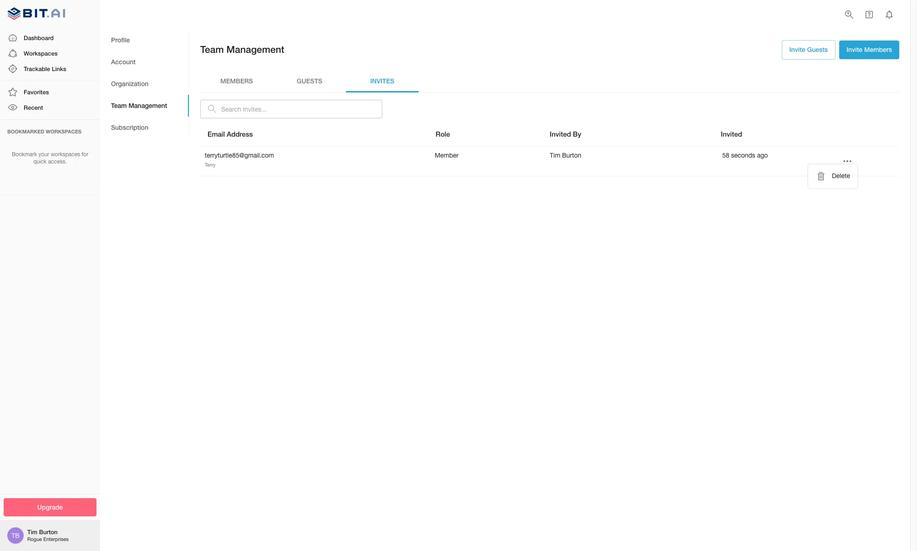 Task type: locate. For each thing, give the bounding box(es) containing it.
links
[[52, 65, 66, 72]]

by
[[573, 130, 582, 138]]

burton for tim burton rogue enterprises
[[39, 528, 58, 536]]

0 vertical spatial management
[[227, 44, 285, 55]]

burton down by
[[562, 152, 582, 159]]

guests
[[297, 77, 322, 85]]

1 horizontal spatial burton
[[562, 152, 582, 159]]

bookmarked
[[7, 128, 44, 134]]

team
[[200, 44, 224, 55], [111, 101, 127, 109]]

burton inside tim burton rogue enterprises
[[39, 528, 58, 536]]

invited for invited
[[721, 130, 743, 138]]

1 horizontal spatial team
[[200, 44, 224, 55]]

guests button
[[273, 70, 346, 92]]

1 vertical spatial management
[[129, 101, 167, 109]]

invited
[[550, 130, 571, 138], [721, 130, 743, 138]]

2 invited from the left
[[721, 130, 743, 138]]

address
[[227, 130, 253, 138]]

1 horizontal spatial tim
[[550, 152, 561, 159]]

upgrade
[[37, 503, 63, 511]]

invited left by
[[550, 130, 571, 138]]

rogue
[[27, 537, 42, 542]]

1 vertical spatial team
[[111, 101, 127, 109]]

recent button
[[0, 100, 100, 115]]

invite inside button
[[847, 46, 863, 53]]

account link
[[100, 51, 189, 73]]

tim down invited by
[[550, 152, 561, 159]]

management up "members"
[[227, 44, 285, 55]]

quick
[[33, 159, 47, 165]]

workspaces
[[51, 151, 80, 157]]

upgrade button
[[4, 498, 97, 517]]

1 invite from the left
[[790, 46, 806, 53]]

management down organization link
[[129, 101, 167, 109]]

invite inside button
[[790, 46, 806, 53]]

58 seconds ago
[[723, 152, 768, 159]]

1 invited from the left
[[550, 130, 571, 138]]

Search Invites... search field
[[221, 100, 383, 118]]

0 vertical spatial tim
[[550, 152, 561, 159]]

1 vertical spatial burton
[[39, 528, 58, 536]]

invite
[[790, 46, 806, 53], [847, 46, 863, 53]]

0 horizontal spatial team management
[[111, 101, 167, 109]]

invited up the 58
[[721, 130, 743, 138]]

bookmarked workspaces
[[7, 128, 82, 134]]

terryturtle85@gmail.com
[[205, 152, 274, 159]]

0 horizontal spatial tim
[[27, 528, 37, 536]]

invites
[[371, 77, 395, 85]]

burton
[[562, 152, 582, 159], [39, 528, 58, 536]]

guests
[[808, 46, 829, 53]]

organization
[[111, 80, 149, 87]]

1 horizontal spatial invited
[[721, 130, 743, 138]]

team management up "members"
[[200, 44, 285, 55]]

team management
[[200, 44, 285, 55], [111, 101, 167, 109]]

email address
[[208, 130, 253, 138]]

management
[[227, 44, 285, 55], [129, 101, 167, 109]]

0 horizontal spatial invite
[[790, 46, 806, 53]]

profile
[[111, 36, 130, 44]]

0 horizontal spatial invited
[[550, 130, 571, 138]]

invite for invite members
[[847, 46, 863, 53]]

tim for tim burton
[[550, 152, 561, 159]]

team management down organization link
[[111, 101, 167, 109]]

invite left guests
[[790, 46, 806, 53]]

role
[[436, 130, 450, 138]]

0 vertical spatial team
[[200, 44, 224, 55]]

tim burton
[[550, 152, 582, 159]]

email
[[208, 130, 225, 138]]

invited for invited by
[[550, 130, 571, 138]]

tim
[[550, 152, 561, 159], [27, 528, 37, 536]]

seconds
[[732, 152, 756, 159]]

team up "members"
[[200, 44, 224, 55]]

invite left members
[[847, 46, 863, 53]]

burton up enterprises
[[39, 528, 58, 536]]

tb
[[11, 532, 20, 539]]

tab list containing members
[[200, 70, 900, 92]]

tim inside tim burton rogue enterprises
[[27, 528, 37, 536]]

tab list
[[100, 29, 189, 138], [200, 70, 900, 92]]

0 horizontal spatial team
[[111, 101, 127, 109]]

1 vertical spatial team management
[[111, 101, 167, 109]]

terryturtle85@gmail.com terry
[[205, 152, 274, 167]]

members button
[[200, 70, 273, 92]]

0 vertical spatial burton
[[562, 152, 582, 159]]

1 horizontal spatial team management
[[200, 44, 285, 55]]

invite for invite guests
[[790, 46, 806, 53]]

favorites
[[24, 88, 49, 96]]

for
[[82, 151, 88, 157]]

0 horizontal spatial management
[[129, 101, 167, 109]]

1 vertical spatial tim
[[27, 528, 37, 536]]

0 horizontal spatial burton
[[39, 528, 58, 536]]

member
[[435, 152, 459, 159]]

team up subscription
[[111, 101, 127, 109]]

tim up rogue
[[27, 528, 37, 536]]

bookmark your workspaces for quick access.
[[12, 151, 88, 165]]

2 invite from the left
[[847, 46, 863, 53]]

invite guests
[[790, 46, 829, 53]]

1 horizontal spatial invite
[[847, 46, 863, 53]]

1 horizontal spatial tab list
[[200, 70, 900, 92]]

0 horizontal spatial tab list
[[100, 29, 189, 138]]

terry
[[205, 162, 216, 167]]

subscription
[[111, 123, 148, 131]]

tab list containing profile
[[100, 29, 189, 138]]



Task type: vqa. For each thing, say whether or not it's contained in the screenshot.
BOOKMARKED
yes



Task type: describe. For each thing, give the bounding box(es) containing it.
your
[[39, 151, 49, 157]]

58
[[723, 152, 730, 159]]

dashboard button
[[0, 30, 100, 45]]

organization link
[[100, 73, 189, 95]]

workspaces
[[46, 128, 82, 134]]

tim burton rogue enterprises
[[27, 528, 69, 542]]

burton for tim burton
[[562, 152, 582, 159]]

recent
[[24, 104, 43, 111]]

invite members
[[847, 46, 893, 53]]

trackable
[[24, 65, 50, 72]]

access.
[[48, 159, 67, 165]]

tim for tim burton rogue enterprises
[[27, 528, 37, 536]]

profile link
[[100, 29, 189, 51]]

subscription link
[[100, 117, 189, 138]]

invite guests button
[[782, 40, 836, 59]]

ago
[[758, 152, 768, 159]]

workspaces
[[24, 50, 58, 57]]

1 horizontal spatial management
[[227, 44, 285, 55]]

delete
[[833, 172, 851, 179]]

delete button
[[809, 168, 858, 184]]

enterprises
[[43, 537, 69, 542]]

trackable links
[[24, 65, 66, 72]]

management inside "link"
[[129, 101, 167, 109]]

trackable links button
[[0, 61, 100, 77]]

account
[[111, 58, 136, 65]]

workspaces button
[[0, 45, 100, 61]]

bookmark
[[12, 151, 37, 157]]

invited by
[[550, 130, 582, 138]]

dashboard
[[24, 34, 54, 41]]

invites button
[[346, 70, 419, 92]]

team management inside "link"
[[111, 101, 167, 109]]

team inside "link"
[[111, 101, 127, 109]]

0 vertical spatial team management
[[200, 44, 285, 55]]

invite members button
[[840, 41, 900, 59]]

favorites button
[[0, 84, 100, 100]]

members
[[221, 77, 253, 85]]

members
[[865, 46, 893, 53]]

team management link
[[100, 95, 189, 117]]



